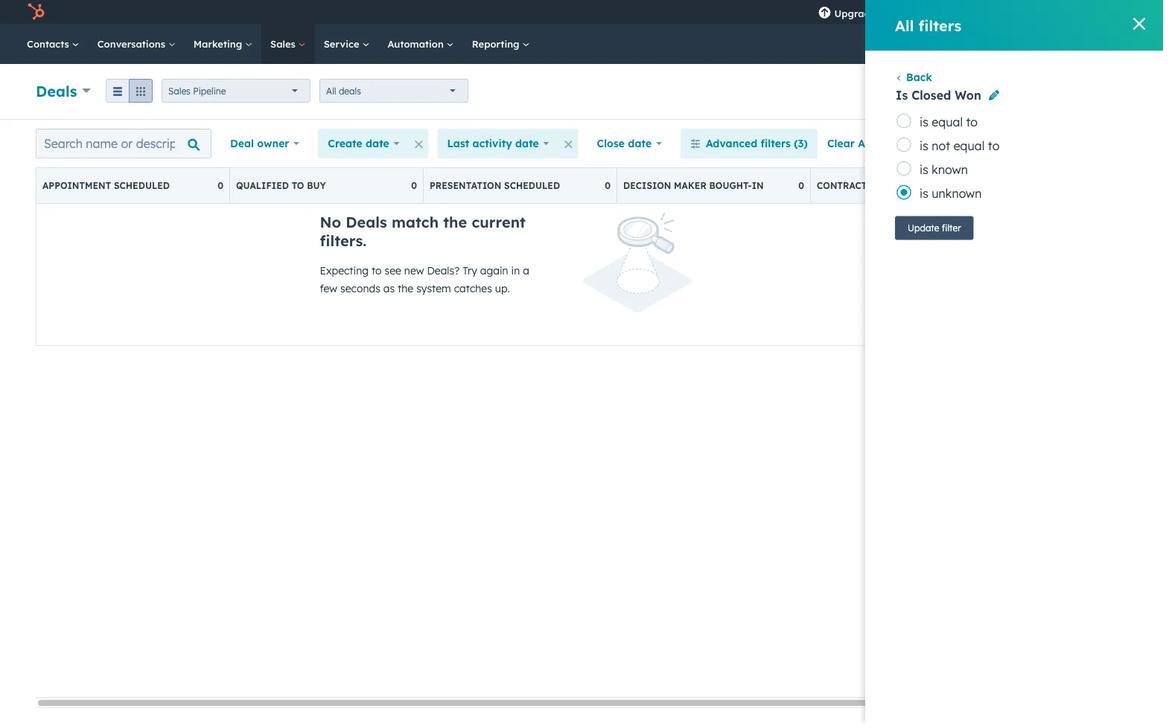Task type: describe. For each thing, give the bounding box(es) containing it.
vhs can fix it!
[[1057, 6, 1122, 18]]

seconds
[[340, 282, 381, 295]]

update filter button
[[895, 216, 974, 240]]

2 date from the left
[[515, 137, 539, 150]]

is closed won
[[896, 88, 982, 103]]

pipeline
[[193, 85, 226, 96]]

terry turtle image
[[1041, 5, 1054, 19]]

0 for appointment scheduled
[[218, 180, 223, 191]]

in
[[752, 180, 764, 191]]

all deals
[[326, 85, 361, 96]]

the inside expecting to see new deals? try again in a few seconds as the system catches up.
[[398, 282, 414, 295]]

expecting
[[320, 264, 369, 277]]

clear all button
[[818, 129, 881, 159]]

create date button
[[318, 129, 409, 159]]

contract sent
[[817, 180, 894, 191]]

conversations link
[[88, 24, 185, 64]]

deals?
[[427, 264, 460, 277]]

as
[[383, 282, 395, 295]]

new
[[404, 264, 424, 277]]

contacts link
[[18, 24, 88, 64]]

qualified
[[236, 180, 289, 191]]

expecting to see new deals? try again in a few seconds as the system catches up.
[[320, 264, 529, 295]]

close
[[597, 137, 625, 150]]

known
[[932, 162, 968, 177]]

sales link
[[261, 24, 315, 64]]

board actions button
[[896, 129, 1014, 159]]

deals banner
[[36, 75, 1128, 104]]

no
[[320, 213, 341, 232]]

filters for advanced
[[761, 137, 791, 150]]

last
[[447, 137, 469, 150]]

a
[[523, 264, 529, 277]]

board
[[915, 137, 946, 150]]

update filter
[[908, 223, 961, 234]]

all for all filters
[[895, 16, 914, 35]]

filters.
[[320, 232, 367, 250]]

fix
[[1099, 6, 1111, 18]]

date for create date
[[366, 137, 389, 150]]

last activity date button
[[438, 129, 559, 159]]

create
[[328, 137, 362, 150]]

appointment
[[42, 180, 111, 191]]

create date
[[328, 137, 389, 150]]

is not equal to
[[920, 138, 1000, 153]]

to up actions
[[966, 114, 978, 129]]

unknown
[[932, 186, 982, 201]]

service link
[[315, 24, 379, 64]]

all filters
[[895, 16, 962, 35]]

help image
[[960, 7, 973, 20]]

match
[[392, 213, 439, 232]]

all for all deals
[[326, 85, 336, 96]]

settings link
[[982, 4, 1001, 20]]

try
[[463, 264, 477, 277]]

vhs can fix it! button
[[1032, 0, 1144, 24]]

update
[[908, 223, 940, 234]]

1 vertical spatial equal
[[954, 138, 985, 153]]

closed
[[912, 88, 951, 103]]

filter
[[942, 223, 961, 234]]

filters for all
[[919, 16, 962, 35]]

decision
[[623, 180, 671, 191]]

advanced filters (3) button
[[681, 129, 818, 159]]

sales for sales
[[270, 38, 298, 50]]

marketing
[[194, 38, 245, 50]]

0 for decision maker bought-in
[[799, 180, 804, 191]]

not
[[932, 138, 951, 153]]

up.
[[495, 282, 510, 295]]

Search name or description search field
[[36, 129, 212, 159]]

deals
[[339, 85, 361, 96]]

won
[[955, 88, 982, 103]]

sales for sales pipeline
[[168, 85, 191, 96]]

hubspot image
[[27, 3, 45, 21]]

notifications button
[[1004, 0, 1029, 24]]

decision maker bought-in
[[623, 180, 764, 191]]

advanced
[[706, 137, 758, 150]]

automation
[[388, 38, 447, 50]]

all deals button
[[320, 79, 469, 103]]

notifications image
[[1010, 7, 1023, 20]]

system
[[416, 282, 451, 295]]

appointment scheduled
[[42, 180, 170, 191]]

is for is known
[[920, 162, 929, 177]]

help button
[[954, 0, 979, 24]]



Task type: vqa. For each thing, say whether or not it's contained in the screenshot.
Sales to the left
yes



Task type: locate. For each thing, give the bounding box(es) containing it.
0 horizontal spatial scheduled
[[114, 180, 170, 191]]

can
[[1080, 6, 1096, 18]]

deal owner button
[[220, 129, 309, 159]]

0 left qualified in the left top of the page
[[218, 180, 223, 191]]

deals right no
[[346, 213, 387, 232]]

see
[[385, 264, 401, 277]]

sales pipeline
[[168, 85, 226, 96]]

is equal to
[[920, 114, 978, 129]]

2 horizontal spatial date
[[628, 137, 652, 150]]

qualified to buy
[[236, 180, 326, 191]]

filters inside button
[[761, 137, 791, 150]]

reporting
[[472, 38, 522, 50]]

clear all
[[827, 137, 871, 150]]

4 0 from the left
[[799, 180, 804, 191]]

few
[[320, 282, 337, 295]]

sales pipeline button
[[162, 79, 311, 103]]

0 left decision
[[605, 180, 611, 191]]

0 horizontal spatial the
[[398, 282, 414, 295]]

current
[[472, 213, 526, 232]]

0 horizontal spatial date
[[366, 137, 389, 150]]

0 vertical spatial sales
[[270, 38, 298, 50]]

is up board
[[920, 114, 929, 129]]

1 0 from the left
[[218, 180, 223, 191]]

0 vertical spatial all
[[895, 16, 914, 35]]

4 is from the top
[[920, 186, 929, 201]]

sales left pipeline
[[168, 85, 191, 96]]

settings image
[[985, 6, 998, 20]]

date right "create"
[[366, 137, 389, 150]]

buy
[[307, 180, 326, 191]]

(3)
[[794, 137, 808, 150]]

catches
[[454, 282, 492, 295]]

0 for presentation scheduled
[[605, 180, 611, 191]]

2 is from the top
[[920, 138, 929, 153]]

all inside popup button
[[326, 85, 336, 96]]

1 is from the top
[[920, 114, 929, 129]]

date right activity
[[515, 137, 539, 150]]

conversations
[[97, 38, 168, 50]]

Search HubSpot search field
[[954, 31, 1137, 57]]

marketplaces button
[[920, 0, 951, 24]]

2 horizontal spatial all
[[895, 16, 914, 35]]

owner
[[257, 137, 289, 150]]

0 horizontal spatial filters
[[761, 137, 791, 150]]

date
[[366, 137, 389, 150], [515, 137, 539, 150], [628, 137, 652, 150]]

in
[[511, 264, 520, 277]]

to right actions
[[988, 138, 1000, 153]]

is down is known
[[920, 186, 929, 201]]

equal right not
[[954, 138, 985, 153]]

1 date from the left
[[366, 137, 389, 150]]

contacts
[[27, 38, 72, 50]]

deals inside deals popup button
[[36, 82, 77, 100]]

is unknown
[[920, 186, 982, 201]]

search button
[[1125, 31, 1150, 57]]

actions
[[928, 86, 959, 97]]

to left buy
[[292, 180, 304, 191]]

deals down contacts link
[[36, 82, 77, 100]]

close date button
[[587, 129, 672, 159]]

date for close date
[[628, 137, 652, 150]]

is left known
[[920, 162, 929, 177]]

0 horizontal spatial all
[[326, 85, 336, 96]]

presentation scheduled
[[430, 180, 560, 191]]

3 date from the left
[[628, 137, 652, 150]]

1 vertical spatial all
[[326, 85, 336, 96]]

3 0 from the left
[[605, 180, 611, 191]]

scheduled for appointment scheduled
[[114, 180, 170, 191]]

menu item
[[887, 0, 890, 24]]

1 horizontal spatial filters
[[919, 16, 962, 35]]

the inside the no deals match the current filters.
[[443, 213, 467, 232]]

back
[[906, 71, 932, 84]]

marketplaces image
[[928, 7, 942, 20]]

upgrade image
[[818, 7, 832, 20]]

is for is not equal to
[[920, 138, 929, 153]]

2 scheduled from the left
[[504, 180, 560, 191]]

1 vertical spatial deals
[[346, 213, 387, 232]]

1 horizontal spatial the
[[443, 213, 467, 232]]

1 horizontal spatial scheduled
[[504, 180, 560, 191]]

group
[[106, 79, 153, 103]]

3 is from the top
[[920, 162, 929, 177]]

1 horizontal spatial all
[[858, 137, 871, 150]]

menu
[[808, 0, 1146, 24]]

is
[[896, 88, 908, 103]]

all left marketplaces image
[[895, 16, 914, 35]]

0 for qualified to buy
[[411, 180, 417, 191]]

scheduled for presentation scheduled
[[504, 180, 560, 191]]

all
[[895, 16, 914, 35], [326, 85, 336, 96], [858, 137, 871, 150]]

is known
[[920, 162, 968, 177]]

deal
[[230, 137, 254, 150]]

group inside deals 'banner'
[[106, 79, 153, 103]]

2 0 from the left
[[411, 180, 417, 191]]

equal up board actions
[[932, 114, 963, 129]]

the down presentation
[[443, 213, 467, 232]]

1 vertical spatial sales
[[168, 85, 191, 96]]

service
[[324, 38, 362, 50]]

the right as
[[398, 282, 414, 295]]

hubspot link
[[18, 3, 56, 21]]

activity
[[473, 137, 512, 150]]

bought-
[[709, 180, 752, 191]]

filters
[[919, 16, 962, 35], [761, 137, 791, 150]]

all right clear
[[858, 137, 871, 150]]

close date
[[597, 137, 652, 150]]

0 left contract
[[799, 180, 804, 191]]

0 vertical spatial filters
[[919, 16, 962, 35]]

0 horizontal spatial sales
[[168, 85, 191, 96]]

scheduled
[[114, 180, 170, 191], [504, 180, 560, 191]]

again
[[480, 264, 508, 277]]

equal
[[932, 114, 963, 129], [954, 138, 985, 153]]

0 vertical spatial equal
[[932, 114, 963, 129]]

maker
[[674, 180, 707, 191]]

scheduled down 'search name or description' search field
[[114, 180, 170, 191]]

sales left service
[[270, 38, 298, 50]]

the
[[443, 213, 467, 232], [398, 282, 414, 295]]

0 vertical spatial the
[[443, 213, 467, 232]]

0 horizontal spatial deals
[[36, 82, 77, 100]]

calling icon button
[[891, 2, 917, 22]]

date right close
[[628, 137, 652, 150]]

presentation
[[430, 180, 502, 191]]

is left not
[[920, 138, 929, 153]]

to inside expecting to see new deals? try again in a few seconds as the system catches up.
[[372, 264, 382, 277]]

deals inside the no deals match the current filters.
[[346, 213, 387, 232]]

is for is unknown
[[920, 186, 929, 201]]

no deals match the current filters.
[[320, 213, 526, 250]]

contract
[[817, 180, 867, 191]]

sales inside popup button
[[168, 85, 191, 96]]

automation link
[[379, 24, 463, 64]]

close image
[[1134, 18, 1146, 30]]

1 vertical spatial the
[[398, 282, 414, 295]]

0 up match
[[411, 180, 417, 191]]

search image
[[1132, 39, 1143, 49]]

scheduled up "current"
[[504, 180, 560, 191]]

to left the "see"
[[372, 264, 382, 277]]

0 vertical spatial deals
[[36, 82, 77, 100]]

deals button
[[36, 80, 91, 102]]

deals
[[36, 82, 77, 100], [346, 213, 387, 232]]

all left deals
[[326, 85, 336, 96]]

sales
[[270, 38, 298, 50], [168, 85, 191, 96]]

last activity date
[[447, 137, 539, 150]]

deal owner
[[230, 137, 289, 150]]

all inside button
[[858, 137, 871, 150]]

advanced filters (3)
[[706, 137, 808, 150]]

1 scheduled from the left
[[114, 180, 170, 191]]

1 horizontal spatial sales
[[270, 38, 298, 50]]

sent
[[870, 180, 894, 191]]

clear
[[827, 137, 855, 150]]

actions button
[[915, 80, 981, 104]]

1 horizontal spatial date
[[515, 137, 539, 150]]

0
[[218, 180, 223, 191], [411, 180, 417, 191], [605, 180, 611, 191], [799, 180, 804, 191]]

menu containing vhs can fix it!
[[808, 0, 1146, 24]]

calling icon image
[[897, 6, 911, 19]]

2 vertical spatial all
[[858, 137, 871, 150]]

1 horizontal spatial deals
[[346, 213, 387, 232]]

back button
[[895, 71, 932, 84]]

is for is equal to
[[920, 114, 929, 129]]

1 vertical spatial filters
[[761, 137, 791, 150]]

it!
[[1113, 6, 1122, 18]]

board actions
[[915, 137, 986, 150]]



